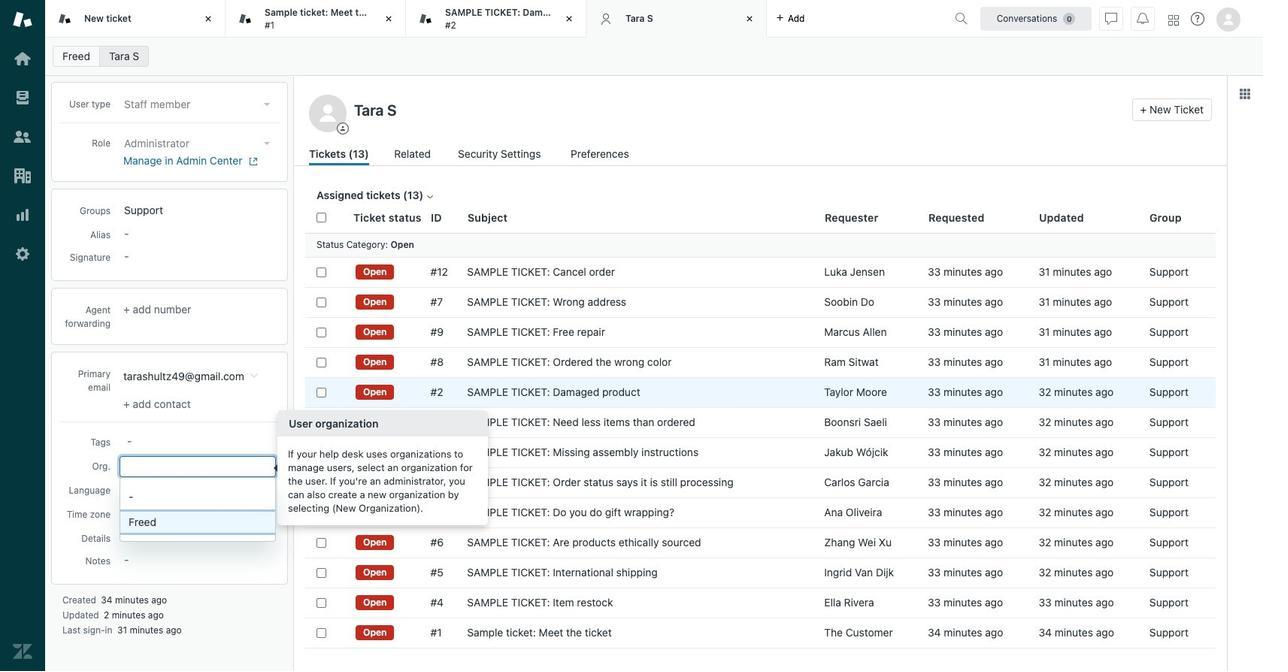 Task type: describe. For each thing, give the bounding box(es) containing it.
1 close image from the left
[[562, 11, 577, 26]]

2 arrow down image from the top
[[264, 142, 270, 145]]

3 tab from the left
[[406, 0, 587, 38]]

1 arrow down image from the top
[[264, 103, 270, 106]]

- field
[[121, 433, 276, 450]]

notifications image
[[1137, 12, 1149, 24]]

zendesk support image
[[13, 10, 32, 29]]

zendesk products image
[[1169, 15, 1180, 25]]

secondary element
[[45, 41, 1264, 71]]

2 close image from the left
[[742, 11, 758, 26]]

get started image
[[13, 49, 32, 68]]

customers image
[[13, 127, 32, 147]]

1 arrow down image from the top
[[264, 490, 270, 493]]



Task type: locate. For each thing, give the bounding box(es) containing it.
4 tab from the left
[[587, 0, 767, 38]]

views image
[[13, 88, 32, 108]]

grid
[[294, 203, 1228, 672]]

reporting image
[[13, 205, 32, 225]]

1 vertical spatial arrow down image
[[264, 514, 270, 517]]

Select All Tickets checkbox
[[317, 213, 326, 223]]

close image
[[562, 11, 577, 26], [742, 11, 758, 26]]

1 vertical spatial arrow down image
[[264, 142, 270, 145]]

1 horizontal spatial close image
[[742, 11, 758, 26]]

2 tab from the left
[[226, 0, 406, 38]]

0 vertical spatial arrow down image
[[264, 490, 270, 493]]

get help image
[[1192, 12, 1205, 26]]

admin image
[[13, 244, 32, 264]]

1 tab from the left
[[45, 0, 226, 38]]

0 horizontal spatial close image
[[562, 11, 577, 26]]

None checkbox
[[317, 448, 326, 458], [317, 478, 326, 488], [317, 568, 326, 578], [317, 448, 326, 458], [317, 478, 326, 488], [317, 568, 326, 578]]

0 horizontal spatial close image
[[201, 11, 216, 26]]

organizations image
[[13, 166, 32, 186]]

arrow down image
[[264, 103, 270, 106], [264, 142, 270, 145]]

main element
[[0, 0, 45, 672]]

1 close image from the left
[[201, 11, 216, 26]]

arrow down image
[[264, 490, 270, 493], [264, 514, 270, 517]]

tabs tab list
[[45, 0, 949, 38]]

2 arrow down image from the top
[[264, 514, 270, 517]]

None field
[[120, 457, 276, 478]]

1 horizontal spatial close image
[[381, 11, 396, 26]]

0 vertical spatial arrow down image
[[264, 103, 270, 106]]

None text field
[[350, 99, 1127, 121]]

None checkbox
[[317, 267, 326, 277], [317, 298, 326, 307], [317, 328, 326, 337], [317, 358, 326, 367], [317, 388, 326, 398], [317, 418, 326, 428], [317, 508, 326, 518], [317, 538, 326, 548], [317, 598, 326, 608], [317, 629, 326, 638], [317, 267, 326, 277], [317, 298, 326, 307], [317, 328, 326, 337], [317, 358, 326, 367], [317, 388, 326, 398], [317, 418, 326, 428], [317, 508, 326, 518], [317, 538, 326, 548], [317, 598, 326, 608], [317, 629, 326, 638]]

button displays agent's chat status as invisible. image
[[1106, 12, 1118, 24]]

2 close image from the left
[[381, 11, 396, 26]]

zendesk image
[[13, 642, 32, 662]]

close image
[[201, 11, 216, 26], [381, 11, 396, 26]]

tab
[[45, 0, 226, 38], [226, 0, 406, 38], [406, 0, 587, 38], [587, 0, 767, 38]]

apps image
[[1240, 88, 1252, 100]]

menu
[[120, 478, 275, 542]]



